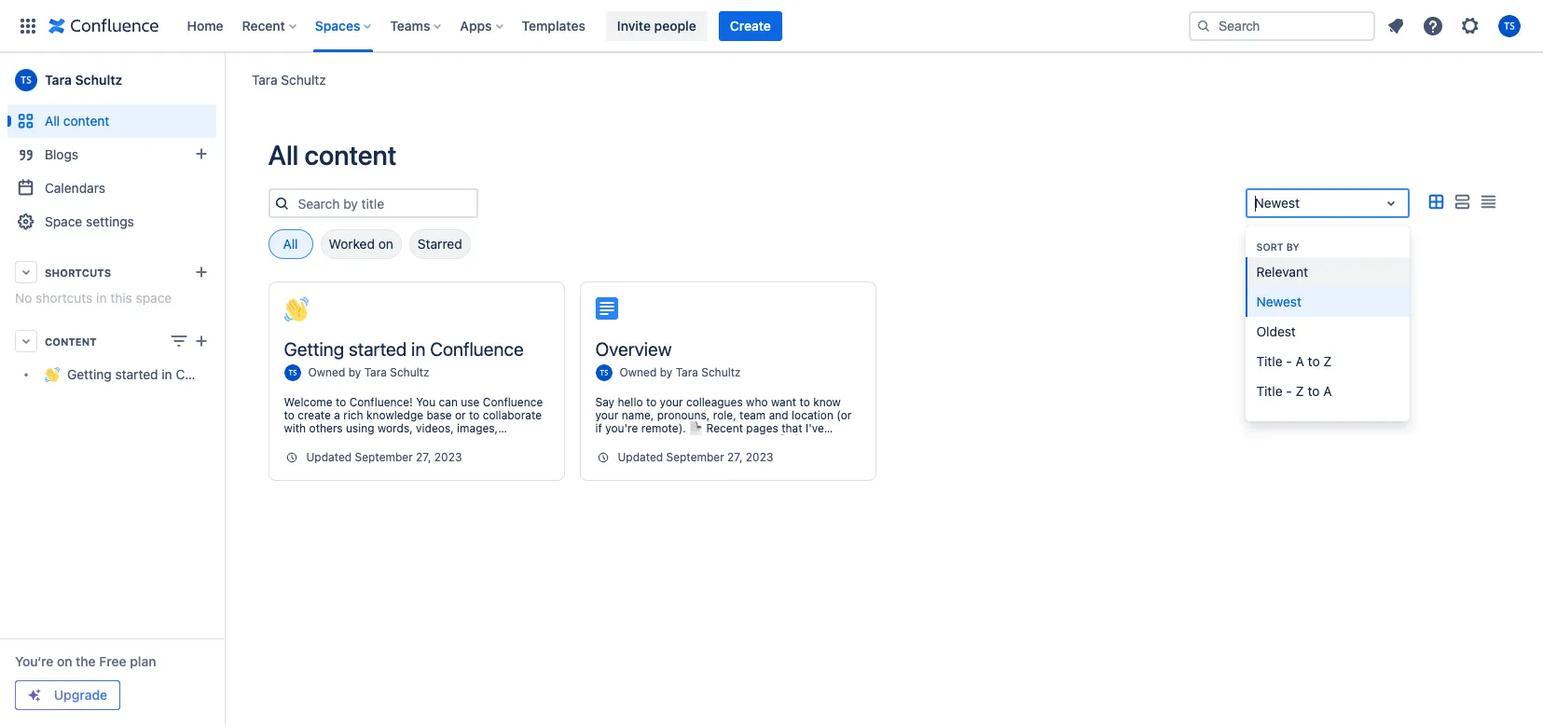 Task type: vqa. For each thing, say whether or not it's contained in the screenshot.
the 'new'
no



Task type: describe. For each thing, give the bounding box(es) containing it.
sort
[[1257, 242, 1284, 253]]

tara inside space element
[[45, 72, 72, 88]]

oldest
[[1257, 323, 1296, 339]]

overview
[[596, 339, 672, 360]]

owned by tara schultz for overview
[[620, 366, 741, 380]]

1 horizontal spatial started
[[349, 339, 407, 360]]

all inside button
[[283, 236, 298, 252]]

invite
[[617, 17, 651, 33]]

title - z to a
[[1257, 383, 1332, 399]]

premium image
[[27, 688, 42, 703]]

1 vertical spatial all
[[268, 139, 299, 171]]

- for z
[[1286, 383, 1293, 399]]

content inside space element
[[63, 113, 109, 129]]

change view image
[[168, 330, 190, 353]]

calendars
[[45, 180, 105, 196]]

page image
[[596, 298, 618, 320]]

templates link
[[516, 11, 591, 41]]

by for getting started in confluence
[[348, 366, 361, 380]]

shortcuts
[[45, 266, 111, 278]]

to for a
[[1308, 353, 1320, 369]]

worked on
[[329, 236, 393, 252]]

no shortcuts in this space
[[15, 290, 172, 306]]

1 horizontal spatial getting started in confluence
[[284, 339, 524, 360]]

updated september 27, 2023 for overview
[[618, 450, 774, 464]]

updated september 27, 2023 for getting started in confluence
[[306, 450, 462, 464]]

1 vertical spatial newest
[[1257, 293, 1302, 309]]

create a blog image
[[190, 143, 213, 165]]

getting started in confluence inside space element
[[67, 367, 245, 383]]

blogs
[[45, 146, 78, 162]]

2023 for getting started in confluence
[[434, 450, 462, 464]]

space
[[136, 290, 172, 306]]

upgrade
[[54, 687, 107, 703]]

27, for getting started in confluence
[[416, 450, 431, 464]]

1 horizontal spatial in
[[162, 367, 172, 383]]

space settings
[[45, 214, 134, 229]]

invite people
[[617, 17, 696, 33]]

apps button
[[455, 11, 511, 41]]

teams button
[[385, 11, 449, 41]]

getting inside space element
[[67, 367, 112, 383]]

upgrade button
[[16, 682, 119, 710]]

you're
[[15, 654, 53, 670]]

people
[[654, 17, 696, 33]]

Search by title field
[[292, 190, 476, 216]]

content
[[45, 335, 97, 347]]

2023 for overview
[[746, 450, 774, 464]]

settings
[[86, 214, 134, 229]]

2 horizontal spatial by
[[1287, 242, 1300, 253]]

plan
[[130, 654, 156, 670]]

to for z
[[1308, 383, 1320, 399]]

Search field
[[1189, 11, 1376, 41]]

- for a
[[1286, 353, 1293, 369]]

on for worked
[[378, 236, 393, 252]]

starred button
[[409, 229, 471, 259]]

confluence inside space element
[[176, 367, 245, 383]]

title for title - a to z
[[1257, 353, 1283, 369]]

your profile and preferences image
[[1499, 14, 1521, 37]]

teams
[[390, 17, 430, 33]]

space settings link
[[7, 205, 216, 239]]

settings icon image
[[1460, 14, 1482, 37]]

open image
[[1380, 192, 1402, 215]]

all content link
[[7, 104, 216, 138]]

calendars link
[[7, 172, 216, 205]]

1 horizontal spatial z
[[1324, 353, 1332, 369]]

profile picture image for overview
[[596, 365, 612, 381]]

owned by tara schultz for getting started in confluence
[[308, 366, 430, 380]]

notification icon image
[[1385, 14, 1407, 37]]

0 vertical spatial newest
[[1255, 195, 1300, 211]]

0 vertical spatial getting
[[284, 339, 344, 360]]

content button
[[7, 325, 216, 358]]

1 horizontal spatial tara schultz
[[252, 71, 326, 87]]

space element
[[0, 52, 245, 726]]

home link
[[181, 11, 229, 41]]

0 vertical spatial confluence
[[430, 339, 524, 360]]

title for title - z to a
[[1257, 383, 1283, 399]]

cards image
[[1425, 191, 1447, 213]]

no
[[15, 290, 32, 306]]



Task type: locate. For each thing, give the bounding box(es) containing it.
1 vertical spatial started
[[115, 367, 158, 383]]

1 horizontal spatial on
[[378, 236, 393, 252]]

this
[[110, 290, 132, 306]]

shortcuts
[[36, 290, 93, 306]]

appswitcher icon image
[[17, 14, 39, 37]]

2 to from the top
[[1308, 383, 1320, 399]]

1 vertical spatial getting started in confluence
[[67, 367, 245, 383]]

1 horizontal spatial confluence
[[430, 339, 524, 360]]

compact list image
[[1477, 191, 1499, 213]]

0 horizontal spatial in
[[96, 290, 107, 306]]

2 owned from the left
[[620, 366, 657, 380]]

1 vertical spatial in
[[411, 339, 426, 360]]

on left the
[[57, 654, 72, 670]]

0 horizontal spatial profile picture image
[[284, 365, 301, 381]]

relevant
[[1257, 264, 1308, 279]]

all content inside space element
[[45, 113, 109, 129]]

content
[[63, 113, 109, 129], [305, 139, 397, 171]]

1 september from the left
[[355, 450, 413, 464]]

newest up sort by
[[1255, 195, 1300, 211]]

2 horizontal spatial in
[[411, 339, 426, 360]]

banner containing home
[[0, 0, 1544, 52]]

apps
[[460, 17, 492, 33]]

by for overview
[[660, 366, 673, 380]]

tara schultz
[[252, 71, 326, 87], [45, 72, 122, 88]]

2023
[[434, 450, 462, 464], [746, 450, 774, 464]]

title down oldest
[[1257, 353, 1283, 369]]

on inside button
[[378, 236, 393, 252]]

worked
[[329, 236, 375, 252]]

2 - from the top
[[1286, 383, 1293, 399]]

1 horizontal spatial profile picture image
[[596, 365, 612, 381]]

space
[[45, 214, 82, 229]]

shortcuts button
[[7, 256, 216, 289]]

1 horizontal spatial 27,
[[728, 450, 743, 464]]

all inside space element
[[45, 113, 60, 129]]

invite people button
[[606, 11, 708, 41]]

z up title - z to a
[[1324, 353, 1332, 369]]

you're on the free plan
[[15, 654, 156, 670]]

all content
[[45, 113, 109, 129], [268, 139, 397, 171]]

1 horizontal spatial updated september 27, 2023
[[618, 450, 774, 464]]

2 vertical spatial all
[[283, 236, 298, 252]]

all content up blogs
[[45, 113, 109, 129]]

by
[[1287, 242, 1300, 253], [348, 366, 361, 380], [660, 366, 673, 380]]

2 27, from the left
[[728, 450, 743, 464]]

- up title - z to a
[[1286, 353, 1293, 369]]

worked on button
[[320, 229, 402, 259]]

1 - from the top
[[1286, 353, 1293, 369]]

spaces button
[[309, 11, 379, 41]]

0 horizontal spatial getting started in confluence
[[67, 367, 245, 383]]

on for you're
[[57, 654, 72, 670]]

confluence image
[[48, 14, 159, 37], [48, 14, 159, 37]]

collapse sidebar image
[[203, 62, 244, 99]]

- down title - a to z
[[1286, 383, 1293, 399]]

all
[[45, 113, 60, 129], [268, 139, 299, 171], [283, 236, 298, 252]]

confluence
[[430, 339, 524, 360], [176, 367, 245, 383]]

templates
[[522, 17, 586, 33]]

1 to from the top
[[1308, 353, 1320, 369]]

1 horizontal spatial 2023
[[746, 450, 774, 464]]

0 horizontal spatial tara schultz
[[45, 72, 122, 88]]

1 27, from the left
[[416, 450, 431, 464]]

owned for getting started in confluence
[[308, 366, 345, 380]]

tara schultz down recent popup button
[[252, 71, 326, 87]]

tara
[[252, 71, 278, 87], [45, 72, 72, 88], [364, 366, 387, 380], [676, 366, 698, 380]]

home
[[187, 17, 223, 33]]

0 horizontal spatial on
[[57, 654, 72, 670]]

1 vertical spatial confluence
[[176, 367, 245, 383]]

0 horizontal spatial september
[[355, 450, 413, 464]]

global element
[[11, 0, 1185, 52]]

0 vertical spatial a
[[1296, 353, 1305, 369]]

0 horizontal spatial started
[[115, 367, 158, 383]]

0 vertical spatial content
[[63, 113, 109, 129]]

list image
[[1451, 191, 1473, 213]]

on inside space element
[[57, 654, 72, 670]]

updated for overview
[[618, 450, 663, 464]]

schultz inside space element
[[75, 72, 122, 88]]

0 horizontal spatial content
[[63, 113, 109, 129]]

title down title - a to z
[[1257, 383, 1283, 399]]

add shortcut image
[[190, 261, 213, 284]]

newest
[[1255, 195, 1300, 211], [1257, 293, 1302, 309]]

search image
[[1197, 18, 1212, 33]]

-
[[1286, 353, 1293, 369], [1286, 383, 1293, 399]]

september for getting started in confluence
[[355, 450, 413, 464]]

to down title - a to z
[[1308, 383, 1320, 399]]

1 vertical spatial all content
[[268, 139, 397, 171]]

a up title - z to a
[[1296, 353, 1305, 369]]

content up the search by title field
[[305, 139, 397, 171]]

None text field
[[1255, 194, 1258, 213]]

all up blogs
[[45, 113, 60, 129]]

owned by tara schultz
[[308, 366, 430, 380], [620, 366, 741, 380]]

z down title - a to z
[[1296, 383, 1305, 399]]

2 vertical spatial in
[[162, 367, 172, 383]]

banner
[[0, 0, 1544, 52]]

0 horizontal spatial updated
[[306, 450, 352, 464]]

1 horizontal spatial content
[[305, 139, 397, 171]]

1 horizontal spatial owned
[[620, 366, 657, 380]]

0 vertical spatial on
[[378, 236, 393, 252]]

title
[[1257, 353, 1283, 369], [1257, 383, 1283, 399]]

help icon image
[[1422, 14, 1445, 37]]

0 vertical spatial all content
[[45, 113, 109, 129]]

updated
[[306, 450, 352, 464], [618, 450, 663, 464]]

1 vertical spatial to
[[1308, 383, 1320, 399]]

getting
[[284, 339, 344, 360], [67, 367, 112, 383]]

to
[[1308, 353, 1320, 369], [1308, 383, 1320, 399]]

1 title from the top
[[1257, 353, 1283, 369]]

0 vertical spatial started
[[349, 339, 407, 360]]

0 vertical spatial title
[[1257, 353, 1283, 369]]

0 horizontal spatial 27,
[[416, 450, 431, 464]]

1 owned by tara schultz from the left
[[308, 366, 430, 380]]

1 vertical spatial z
[[1296, 383, 1305, 399]]

27, for overview
[[728, 450, 743, 464]]

tara schultz up all content link
[[45, 72, 122, 88]]

1 vertical spatial -
[[1286, 383, 1293, 399]]

on
[[378, 236, 393, 252], [57, 654, 72, 670]]

0 vertical spatial to
[[1308, 353, 1320, 369]]

0 horizontal spatial confluence
[[176, 367, 245, 383]]

1 horizontal spatial owned by tara schultz
[[620, 366, 741, 380]]

0 horizontal spatial by
[[348, 366, 361, 380]]

getting started in confluence link
[[7, 358, 245, 392]]

0 horizontal spatial z
[[1296, 383, 1305, 399]]

1 horizontal spatial all content
[[268, 139, 397, 171]]

1 vertical spatial title
[[1257, 383, 1283, 399]]

starred
[[418, 236, 462, 252]]

create
[[730, 17, 771, 33]]

1 horizontal spatial september
[[666, 450, 724, 464]]

2 title from the top
[[1257, 383, 1283, 399]]

0 vertical spatial all
[[45, 113, 60, 129]]

updated for getting started in confluence
[[306, 450, 352, 464]]

z
[[1324, 353, 1332, 369], [1296, 383, 1305, 399]]

a
[[1296, 353, 1305, 369], [1324, 383, 1332, 399]]

27,
[[416, 450, 431, 464], [728, 450, 743, 464]]

2 owned by tara schultz from the left
[[620, 366, 741, 380]]

0 horizontal spatial 2023
[[434, 450, 462, 464]]

on right 'worked'
[[378, 236, 393, 252]]

0 horizontal spatial getting
[[67, 367, 112, 383]]

content up blogs
[[63, 113, 109, 129]]

1 horizontal spatial a
[[1324, 383, 1332, 399]]

create a page image
[[190, 330, 213, 353]]

2 updated september 27, 2023 from the left
[[618, 450, 774, 464]]

all button
[[268, 229, 313, 259]]

1 updated september 27, 2023 from the left
[[306, 450, 462, 464]]

updated september 27, 2023
[[306, 450, 462, 464], [618, 450, 774, 464]]

started
[[349, 339, 407, 360], [115, 367, 158, 383]]

0 vertical spatial in
[[96, 290, 107, 306]]

profile picture image for getting started in confluence
[[284, 365, 301, 381]]

a down title - a to z
[[1324, 383, 1332, 399]]

2 2023 from the left
[[746, 450, 774, 464]]

all right create a blog icon
[[268, 139, 299, 171]]

sort by
[[1257, 242, 1300, 253]]

recent button
[[237, 11, 304, 41]]

0 vertical spatial -
[[1286, 353, 1293, 369]]

the
[[76, 654, 96, 670]]

recent
[[242, 17, 285, 33]]

:wave: image
[[284, 298, 308, 322], [284, 298, 308, 322]]

profile picture image
[[284, 365, 301, 381], [596, 365, 612, 381]]

1 horizontal spatial updated
[[618, 450, 663, 464]]

all left 'worked'
[[283, 236, 298, 252]]

1 owned from the left
[[308, 366, 345, 380]]

blogs link
[[7, 138, 216, 172]]

september for overview
[[666, 450, 724, 464]]

0 horizontal spatial owned by tara schultz
[[308, 366, 430, 380]]

in
[[96, 290, 107, 306], [411, 339, 426, 360], [162, 367, 172, 383]]

1 horizontal spatial by
[[660, 366, 673, 380]]

tara schultz link
[[7, 62, 216, 99], [252, 70, 326, 89], [364, 366, 430, 380], [676, 366, 741, 380]]

2 updated from the left
[[618, 450, 663, 464]]

owned for overview
[[620, 366, 657, 380]]

1 updated from the left
[[306, 450, 352, 464]]

0 horizontal spatial updated september 27, 2023
[[306, 450, 462, 464]]

all content up the search by title field
[[268, 139, 397, 171]]

1 2023 from the left
[[434, 450, 462, 464]]

1 vertical spatial a
[[1324, 383, 1332, 399]]

schultz
[[281, 71, 326, 87], [75, 72, 122, 88], [390, 366, 430, 380], [702, 366, 741, 380]]

0 vertical spatial getting started in confluence
[[284, 339, 524, 360]]

newest up oldest
[[1257, 293, 1302, 309]]

0 horizontal spatial all content
[[45, 113, 109, 129]]

spaces
[[315, 17, 360, 33]]

owned
[[308, 366, 345, 380], [620, 366, 657, 380]]

free
[[99, 654, 126, 670]]

1 vertical spatial on
[[57, 654, 72, 670]]

1 vertical spatial content
[[305, 139, 397, 171]]

title - a to z
[[1257, 353, 1332, 369]]

tara schultz inside space element
[[45, 72, 122, 88]]

2 september from the left
[[666, 450, 724, 464]]

to up title - z to a
[[1308, 353, 1320, 369]]

september
[[355, 450, 413, 464], [666, 450, 724, 464]]

1 vertical spatial getting
[[67, 367, 112, 383]]

started inside space element
[[115, 367, 158, 383]]

2 profile picture image from the left
[[596, 365, 612, 381]]

getting started in confluence
[[284, 339, 524, 360], [67, 367, 245, 383]]

0 vertical spatial z
[[1324, 353, 1332, 369]]

create link
[[719, 11, 782, 41]]

1 profile picture image from the left
[[284, 365, 301, 381]]

0 horizontal spatial owned
[[308, 366, 345, 380]]

0 horizontal spatial a
[[1296, 353, 1305, 369]]

1 horizontal spatial getting
[[284, 339, 344, 360]]



